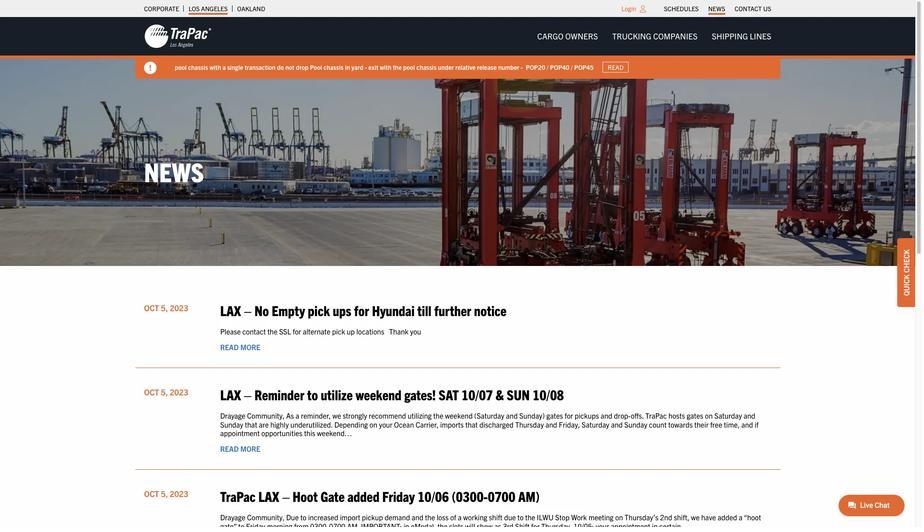 Task type: vqa. For each thing, say whether or not it's contained in the screenshot.
387-
no



Task type: describe. For each thing, give the bounding box(es) containing it.
pickups
[[575, 412, 599, 421]]

am.
[[347, 522, 359, 528]]

lax for lax – no empty pick ups for hyundai till further notice
[[220, 301, 241, 319]]

read link for pool chassis with a single transaction  do not drop pool chassis in yard -  exit with the pool chassis under relative release number -  pop20 / pop40 / pop45
[[603, 62, 629, 73]]

to inside 'article'
[[307, 386, 318, 403]]

1 pool from the left
[[175, 63, 186, 71]]

free
[[710, 420, 723, 429]]

1 under from the left
[[215, 63, 231, 71]]

underutilized.
[[291, 420, 333, 429]]

3rd
[[503, 522, 514, 528]]

– for no
[[244, 301, 252, 319]]

thank
[[389, 327, 409, 336]]

trapac inside drayage community, as a reminder, we strongly recommend utilizing the weekend (saturday and sunday) gates for pickups and drop-offs. trapac hosts gates on saturday and sunday that are highly underutilized. depending on your ocean carrier, imports that discharged thursday and friday, saturday and sunday count towards their free time, and if appointment opportunities this weekend…
[[646, 412, 667, 421]]

as
[[286, 412, 294, 421]]

menu bar containing schedules
[[660, 2, 776, 15]]

utilizing
[[408, 412, 432, 421]]

appointment inside drayage community, due to increased import pickup demand and the loss of a working shift due to the ilwu stop work meeting on thursday's 2nd shift, we have added a "hoot gate" to friday morning from 0300-0700 am. important: in emodal, the slots will show as 3rd shift for thursday, 10/05; your appointment in certain…
[[611, 522, 651, 528]]

trapac inside article
[[220, 488, 256, 505]]

and left offs.
[[611, 420, 623, 429]]

drayage for lax
[[220, 412, 246, 421]]

stop
[[555, 513, 570, 522]]

the left of
[[438, 522, 448, 528]]

of
[[450, 513, 456, 522]]

community, for –
[[247, 412, 285, 421]]

due
[[504, 513, 516, 522]]

1 / from the left
[[547, 63, 548, 71]]

us
[[763, 4, 772, 13]]

trucking companies
[[612, 31, 698, 41]]

import
[[340, 513, 360, 522]]

highly
[[271, 420, 289, 429]]

1 horizontal spatial saturday
[[715, 412, 742, 421]]

los angeles
[[189, 4, 228, 13]]

2 gates from the left
[[687, 412, 704, 421]]

2 under from the left
[[438, 63, 454, 71]]

community, for lax
[[247, 513, 285, 522]]

and left drop-
[[601, 412, 613, 421]]

more for no
[[240, 343, 260, 352]]

los
[[189, 4, 200, 13]]

5, for trapac lax – hoot gate added friday 10/06 (0300-0700 am)
[[161, 489, 168, 499]]

in inside banner
[[345, 63, 350, 71]]

important:
[[361, 522, 402, 528]]

do
[[277, 63, 284, 71]]

opportunities
[[261, 429, 303, 438]]

0 horizontal spatial saturday
[[582, 420, 610, 429]]

work
[[571, 513, 587, 522]]

cargo owners
[[537, 31, 598, 41]]

and left "sunday)"
[[506, 412, 518, 421]]

login
[[622, 4, 636, 13]]

1 chassis from the left
[[188, 63, 208, 71]]

you
[[410, 327, 421, 336]]

check
[[902, 249, 911, 273]]

please
[[220, 327, 241, 336]]

more for reminder
[[240, 445, 260, 454]]

gate
[[321, 488, 345, 505]]

1 gates from the left
[[547, 412, 563, 421]]

owners
[[566, 31, 598, 41]]

have
[[701, 513, 716, 522]]

oct 5, 2023 for lax – no empty pick ups for hyundai till further notice
[[144, 303, 188, 313]]

schedules link
[[664, 2, 699, 15]]

increased
[[308, 513, 338, 522]]

reminder
[[255, 386, 304, 403]]

2 vertical spatial lax
[[258, 488, 279, 505]]

2 chassis from the left
[[323, 63, 343, 71]]

number
[[498, 63, 519, 71]]

for inside drayage community, due to increased import pickup demand and the loss of a working shift due to the ilwu stop work meeting on thursday's 2nd shift, we have added a "hoot gate" to friday morning from 0300-0700 am. important: in emodal, the slots will show as 3rd shift for thursday, 10/05; your appointment in certain…
[[531, 522, 540, 528]]

lax for lax – reminder to utilize weekend gates!   sat 10/07 & sun 10/08
[[220, 386, 241, 403]]

demand
[[385, 513, 410, 522]]

lines
[[750, 31, 772, 41]]

no
[[255, 301, 269, 319]]

your inside drayage community, due to increased import pickup demand and the loss of a working shift due to the ilwu stop work meeting on thursday's 2nd shift, we have added a "hoot gate" to friday morning from 0300-0700 am. important: in emodal, the slots will show as 3rd shift for thursday, 10/05; your appointment in certain…
[[596, 522, 609, 528]]

further
[[434, 301, 471, 319]]

emodal,
[[411, 522, 436, 528]]

morning
[[267, 522, 293, 528]]

friday inside drayage community, due to increased import pickup demand and the loss of a working shift due to the ilwu stop work meeting on thursday's 2nd shift, we have added a "hoot gate" to friday morning from 0300-0700 am. important: in emodal, the slots will show as 3rd shift for thursday, 10/05; your appointment in certain…
[[246, 522, 265, 528]]

"hoot
[[744, 513, 761, 522]]

gates!
[[404, 386, 436, 403]]

your inside drayage community, as a reminder, we strongly recommend utilizing the weekend (saturday and sunday) gates for pickups and drop-offs. trapac hosts gates on saturday and sunday that are highly underutilized. depending on your ocean carrier, imports that discharged thursday and friday, saturday and sunday count towards their free time, and if appointment opportunities this weekend…
[[379, 420, 393, 429]]

ups
[[333, 301, 351, 319]]

the inside article
[[268, 327, 278, 336]]

– for reminder
[[244, 386, 252, 403]]

news link
[[708, 2, 725, 15]]

0 vertical spatial 0700
[[488, 488, 516, 505]]

cargo
[[537, 31, 564, 41]]

2023 for trapac lax – hoot gate added friday 10/06 (0300-0700 am)
[[170, 489, 188, 499]]

hours
[[246, 63, 261, 71]]

not
[[285, 63, 294, 71]]

oct for trapac lax – hoot gate added friday 10/06 (0300-0700 am)
[[144, 489, 159, 499]]

2 pool from the left
[[403, 63, 415, 71]]

10/06
[[418, 488, 449, 505]]

login link
[[622, 4, 636, 13]]

working
[[463, 513, 487, 522]]

read inside lax – reminder to utilize weekend gates!   sat 10/07 & sun 10/08 'article'
[[220, 445, 239, 454]]

oct 5, 2023 for trapac lax – hoot gate added friday 10/06 (0300-0700 am)
[[144, 489, 188, 499]]

a right of
[[458, 513, 462, 522]]

lax – no empty pick ups for hyundai till further notice
[[220, 301, 507, 319]]

relative
[[455, 63, 476, 71]]

and left friday,
[[546, 420, 557, 429]]

read more for reminder
[[220, 445, 260, 454]]

angeles
[[201, 4, 228, 13]]

pop40
[[550, 63, 569, 71]]

los angeles link
[[189, 2, 228, 15]]

meeting
[[589, 513, 614, 522]]

drayage for trapac
[[220, 513, 246, 522]]

alternate
[[303, 327, 331, 336]]

1 that from the left
[[245, 420, 257, 429]]

2nd
[[660, 513, 672, 522]]

will
[[465, 522, 475, 528]]

we inside drayage community, due to increased import pickup demand and the loss of a working shift due to the ilwu stop work meeting on thursday's 2nd shift, we have added a "hoot gate" to friday morning from 0300-0700 am. important: in emodal, the slots will show as 3rd shift for thursday, 10/05; your appointment in certain…
[[691, 513, 700, 522]]

contact
[[735, 4, 762, 13]]

transaction
[[244, 63, 275, 71]]

and right time,
[[744, 412, 756, 421]]

3 chassis from the left
[[416, 63, 436, 71]]

thursday,
[[541, 522, 572, 528]]

a inside banner
[[222, 63, 226, 71]]

their
[[695, 420, 709, 429]]

trapac lax – hoot gate added friday 10/06 (0300-0700 am) article
[[135, 479, 780, 528]]

pool
[[310, 63, 322, 71]]

oakland link
[[237, 2, 265, 15]]

companies
[[653, 31, 698, 41]]

are
[[259, 420, 269, 429]]

discharged
[[480, 420, 514, 429]]

0300-
[[310, 522, 329, 528]]

for right ssl
[[293, 327, 301, 336]]

if
[[755, 420, 759, 429]]

reminder,
[[301, 412, 331, 421]]

drayage community, as a reminder, we strongly recommend utilizing the weekend (saturday and sunday) gates for pickups and drop-offs. trapac hosts gates on saturday and sunday that are highly underutilized. depending on your ocean carrier, imports that discharged thursday and friday, saturday and sunday count towards their free time, and if appointment opportunities this weekend…
[[220, 412, 759, 438]]

read more for no
[[220, 343, 260, 352]]

single
[[227, 63, 243, 71]]

2 / from the left
[[571, 63, 573, 71]]

certain…
[[659, 522, 689, 528]]

– inside trapac lax – hoot gate added friday 10/06 (0300-0700 am) article
[[282, 488, 290, 505]]

1 vertical spatial pick
[[332, 327, 345, 336]]

0 horizontal spatial news
[[144, 155, 204, 188]]

1 sunday from the left
[[220, 420, 243, 429]]

the left ilwu
[[525, 513, 535, 522]]



Task type: locate. For each thing, give the bounding box(es) containing it.
0 vertical spatial trapac
[[646, 412, 667, 421]]

read link for flips schedule under gate hours
[[270, 62, 296, 73]]

read more link inside lax – reminder to utilize weekend gates!   sat 10/07 & sun 10/08 'article'
[[220, 445, 260, 454]]

in left yard in the left top of the page
[[345, 63, 350, 71]]

drop
[[296, 63, 308, 71]]

– left hoot
[[282, 488, 290, 505]]

/ left pop45
[[571, 63, 573, 71]]

oct inside trapac lax – hoot gate added friday 10/06 (0300-0700 am) article
[[144, 489, 159, 499]]

2 with from the left
[[380, 63, 391, 71]]

2023 for lax – reminder to utilize weekend gates!   sat 10/07 & sun 10/08
[[170, 387, 188, 398]]

the right exit
[[393, 63, 402, 71]]

weekend
[[356, 386, 402, 403], [445, 412, 473, 421]]

more inside lax – reminder to utilize weekend gates!   sat 10/07 & sun 10/08 'article'
[[240, 445, 260, 454]]

0 vertical spatial menu bar
[[660, 2, 776, 15]]

strongly
[[343, 412, 367, 421]]

read more link down the please
[[220, 343, 260, 352]]

2 horizontal spatial in
[[652, 522, 658, 528]]

corporate
[[144, 4, 179, 13]]

up
[[347, 327, 355, 336]]

1 vertical spatial oct
[[144, 387, 159, 398]]

appointment inside drayage community, as a reminder, we strongly recommend utilizing the weekend (saturday and sunday) gates for pickups and drop-offs. trapac hosts gates on saturday and sunday that are highly underutilized. depending on your ocean carrier, imports that discharged thursday and friday, saturday and sunday count towards their free time, and if appointment opportunities this weekend…
[[220, 429, 260, 438]]

read more
[[220, 343, 260, 352], [220, 445, 260, 454]]

menu bar containing cargo owners
[[530, 27, 779, 45]]

2 horizontal spatial chassis
[[416, 63, 436, 71]]

– left reminder
[[244, 386, 252, 403]]

3 2023 from the top
[[170, 489, 188, 499]]

gates right hosts
[[687, 412, 704, 421]]

shipping lines
[[712, 31, 772, 41]]

drayage inside drayage community, as a reminder, we strongly recommend utilizing the weekend (saturday and sunday) gates for pickups and drop-offs. trapac hosts gates on saturday and sunday that are highly underutilized. depending on your ocean carrier, imports that discharged thursday and friday, saturday and sunday count towards their free time, and if appointment opportunities this weekend…
[[220, 412, 246, 421]]

more down are
[[240, 445, 260, 454]]

1 with from the left
[[209, 63, 221, 71]]

- right number
[[521, 63, 523, 71]]

1 drayage from the top
[[220, 412, 246, 421]]

&
[[496, 386, 504, 403]]

2 vertical spatial 2023
[[170, 489, 188, 499]]

pool left schedule
[[175, 63, 186, 71]]

banner
[[0, 17, 922, 79]]

shipping
[[712, 31, 748, 41]]

time,
[[724, 420, 740, 429]]

5, inside 'lax – no empty pick ups for hyundai till further notice' article
[[161, 303, 168, 313]]

10/07
[[462, 386, 493, 403]]

0 vertical spatial friday
[[382, 488, 415, 505]]

loss
[[437, 513, 449, 522]]

0 horizontal spatial /
[[547, 63, 548, 71]]

2 read link from the left
[[603, 62, 629, 73]]

3 5, from the top
[[161, 489, 168, 499]]

imports
[[440, 420, 464, 429]]

0 horizontal spatial weekend
[[356, 386, 402, 403]]

quick
[[902, 274, 911, 296]]

0 vertical spatial appointment
[[220, 429, 260, 438]]

1 vertical spatial trapac
[[220, 488, 256, 505]]

1 - from the left
[[365, 63, 367, 71]]

for
[[354, 301, 369, 319], [293, 327, 301, 336], [565, 412, 573, 421], [531, 522, 540, 528]]

1 vertical spatial friday
[[246, 522, 265, 528]]

lax – reminder to utilize weekend gates!   sat 10/07 & sun 10/08 article
[[135, 377, 780, 470]]

1 horizontal spatial in
[[404, 522, 409, 528]]

release
[[477, 63, 497, 71]]

0 vertical spatial news
[[708, 4, 725, 13]]

quick check
[[902, 249, 911, 296]]

1 horizontal spatial that
[[466, 420, 478, 429]]

0 horizontal spatial sunday
[[220, 420, 243, 429]]

oakland
[[237, 4, 265, 13]]

0 vertical spatial read more link
[[220, 343, 260, 352]]

pick up please contact the ssl for alternate pick up locations   thank you
[[308, 301, 330, 319]]

0 vertical spatial drayage
[[220, 412, 246, 421]]

-
[[365, 63, 367, 71], [521, 63, 523, 71]]

with right exit
[[380, 63, 391, 71]]

5, inside trapac lax – hoot gate added friday 10/06 (0300-0700 am) article
[[161, 489, 168, 499]]

exit
[[368, 63, 378, 71]]

till
[[418, 301, 432, 319]]

1 vertical spatial read more link
[[220, 445, 260, 454]]

depending
[[334, 420, 368, 429]]

1 vertical spatial more
[[240, 445, 260, 454]]

2 sunday from the left
[[625, 420, 648, 429]]

lax – no empty pick ups for hyundai till further notice article
[[135, 293, 780, 369]]

yard
[[351, 63, 363, 71]]

community,
[[247, 412, 285, 421], [247, 513, 285, 522]]

0 horizontal spatial with
[[209, 63, 221, 71]]

1 horizontal spatial under
[[438, 63, 454, 71]]

we left have
[[691, 513, 700, 522]]

carrier,
[[416, 420, 439, 429]]

0 vertical spatial we
[[333, 412, 341, 421]]

from
[[294, 522, 309, 528]]

read more inside lax – reminder to utilize weekend gates!   sat 10/07 & sun 10/08 'article'
[[220, 445, 260, 454]]

for left pickups
[[565, 412, 573, 421]]

chassis right flips
[[188, 63, 208, 71]]

1 horizontal spatial trapac
[[646, 412, 667, 421]]

banner containing cargo owners
[[0, 17, 922, 79]]

pool
[[175, 63, 186, 71], [403, 63, 415, 71]]

gates down 10/08
[[547, 412, 563, 421]]

1 vertical spatial read more
[[220, 445, 260, 454]]

1 community, from the top
[[247, 412, 285, 421]]

3 oct 5, 2023 from the top
[[144, 489, 188, 499]]

ilwu
[[537, 513, 554, 522]]

for right ups
[[354, 301, 369, 319]]

2 that from the left
[[466, 420, 478, 429]]

added inside drayage community, due to increased import pickup demand and the loss of a working shift due to the ilwu stop work meeting on thursday's 2nd shift, we have added a "hoot gate" to friday morning from 0300-0700 am. important: in emodal, the slots will show as 3rd shift for thursday, 10/05; your appointment in certain…
[[718, 513, 737, 522]]

1 vertical spatial 2023
[[170, 387, 188, 398]]

0 horizontal spatial friday
[[246, 522, 265, 528]]

oct inside 'lax – no empty pick ups for hyundai till further notice' article
[[144, 303, 159, 313]]

lax inside 'article'
[[220, 386, 241, 403]]

read more link inside 'lax – no empty pick ups for hyundai till further notice' article
[[220, 343, 260, 352]]

we up weekend…
[[333, 412, 341, 421]]

1 horizontal spatial news
[[708, 4, 725, 13]]

a left single
[[222, 63, 226, 71]]

solid image
[[144, 62, 157, 74]]

hosts
[[669, 412, 685, 421]]

0 vertical spatial 2023
[[170, 303, 188, 313]]

2 2023 from the top
[[170, 387, 188, 398]]

2 - from the left
[[521, 63, 523, 71]]

drayage inside drayage community, due to increased import pickup demand and the loss of a working shift due to the ilwu stop work meeting on thursday's 2nd shift, we have added a "hoot gate" to friday morning from 0300-0700 am. important: in emodal, the slots will show as 3rd shift for thursday, 10/05; your appointment in certain…
[[220, 513, 246, 522]]

pool right exit
[[403, 63, 415, 71]]

read inside 'lax – no empty pick ups for hyundai till further notice' article
[[220, 343, 239, 352]]

read more link for no
[[220, 343, 260, 352]]

menu bar down the light image
[[530, 27, 779, 45]]

1 vertical spatial appointment
[[611, 522, 651, 528]]

pop20
[[526, 63, 545, 71]]

trucking
[[612, 31, 652, 41]]

read more down are
[[220, 445, 260, 454]]

2 oct from the top
[[144, 387, 159, 398]]

pop45
[[574, 63, 594, 71]]

1 vertical spatial drayage
[[220, 513, 246, 522]]

0 horizontal spatial appointment
[[220, 429, 260, 438]]

2 read more from the top
[[220, 445, 260, 454]]

10/05;
[[574, 522, 594, 528]]

to
[[307, 386, 318, 403], [300, 513, 307, 522], [518, 513, 524, 522], [238, 522, 245, 528]]

read more link down are
[[220, 445, 260, 454]]

1 horizontal spatial /
[[571, 63, 573, 71]]

1 horizontal spatial friday
[[382, 488, 415, 505]]

in left 2nd
[[652, 522, 658, 528]]

1 horizontal spatial weekend
[[445, 412, 473, 421]]

community, left due
[[247, 513, 285, 522]]

gate
[[233, 63, 244, 71]]

3 oct from the top
[[144, 489, 159, 499]]

2023 for lax – no empty pick ups for hyundai till further notice
[[170, 303, 188, 313]]

0 horizontal spatial pick
[[308, 301, 330, 319]]

oct for lax – reminder to utilize weekend gates!   sat 10/07 & sun 10/08
[[144, 387, 159, 398]]

that right imports
[[466, 420, 478, 429]]

thursday
[[515, 420, 544, 429]]

a right as
[[296, 412, 299, 421]]

oct 5, 2023 inside 'lax – no empty pick ups for hyundai till further notice' article
[[144, 303, 188, 313]]

5, for lax – no empty pick ups for hyundai till further notice
[[161, 303, 168, 313]]

on right meeting
[[615, 513, 623, 522]]

the
[[393, 63, 402, 71], [268, 327, 278, 336], [433, 412, 443, 421], [425, 513, 435, 522], [525, 513, 535, 522], [438, 522, 448, 528]]

in left emodal,
[[404, 522, 409, 528]]

sat
[[439, 386, 459, 403]]

1 more from the top
[[240, 343, 260, 352]]

0 vertical spatial –
[[244, 301, 252, 319]]

1 vertical spatial menu bar
[[530, 27, 779, 45]]

5, for lax – reminder to utilize weekend gates!   sat 10/07 & sun 10/08
[[161, 387, 168, 398]]

for inside drayage community, as a reminder, we strongly recommend utilizing the weekend (saturday and sunday) gates for pickups and drop-offs. trapac hosts gates on saturday and sunday that are highly underutilized. depending on your ocean carrier, imports that discharged thursday and friday, saturday and sunday count towards their free time, and if appointment opportunities this weekend…
[[565, 412, 573, 421]]

0 horizontal spatial in
[[345, 63, 350, 71]]

1 horizontal spatial pick
[[332, 327, 345, 336]]

lax – reminder to utilize weekend gates!   sat 10/07 & sun 10/08
[[220, 386, 564, 403]]

saturday
[[715, 412, 742, 421], [582, 420, 610, 429]]

2 drayage from the top
[[220, 513, 246, 522]]

weekend…
[[317, 429, 352, 438]]

1 horizontal spatial sunday
[[625, 420, 648, 429]]

and
[[506, 412, 518, 421], [601, 412, 613, 421], [744, 412, 756, 421], [546, 420, 557, 429], [611, 420, 623, 429], [742, 420, 753, 429], [412, 513, 423, 522]]

friday,
[[559, 420, 580, 429]]

corporate link
[[144, 2, 179, 15]]

0 vertical spatial lax
[[220, 301, 241, 319]]

am)
[[518, 488, 540, 505]]

friday left morning
[[246, 522, 265, 528]]

locations
[[357, 327, 384, 336]]

(0300-
[[452, 488, 488, 505]]

more inside 'lax – no empty pick ups for hyundai till further notice' article
[[240, 343, 260, 352]]

– left no
[[244, 301, 252, 319]]

oct 5, 2023 inside trapac lax – hoot gate added friday 10/06 (0300-0700 am) article
[[144, 489, 188, 499]]

ssl
[[279, 327, 291, 336]]

due
[[286, 513, 299, 522]]

community, inside drayage community, as a reminder, we strongly recommend utilizing the weekend (saturday and sunday) gates for pickups and drop-offs. trapac hosts gates on saturday and sunday that are highly underutilized. depending on your ocean carrier, imports that discharged thursday and friday, saturday and sunday count towards their free time, and if appointment opportunities this weekend…
[[247, 412, 285, 421]]

oct 5, 2023 inside lax – reminder to utilize weekend gates!   sat 10/07 & sun 10/08 'article'
[[144, 387, 188, 398]]

news inside menu bar
[[708, 4, 725, 13]]

sunday
[[220, 420, 243, 429], [625, 420, 648, 429]]

sunday left count
[[625, 420, 648, 429]]

hoot
[[293, 488, 318, 505]]

saturday right their
[[715, 412, 742, 421]]

0 horizontal spatial we
[[333, 412, 341, 421]]

1 horizontal spatial we
[[691, 513, 700, 522]]

0700 left am.
[[329, 522, 346, 528]]

weekend up recommend
[[356, 386, 402, 403]]

chassis right pool
[[323, 63, 343, 71]]

0 horizontal spatial added
[[348, 488, 380, 505]]

0 horizontal spatial pool
[[175, 63, 186, 71]]

0 horizontal spatial 0700
[[329, 522, 346, 528]]

empty
[[272, 301, 305, 319]]

1 horizontal spatial added
[[718, 513, 737, 522]]

0 vertical spatial more
[[240, 343, 260, 352]]

the inside drayage community, as a reminder, we strongly recommend utilizing the weekend (saturday and sunday) gates for pickups and drop-offs. trapac hosts gates on saturday and sunday that are highly underutilized. depending on your ocean carrier, imports that discharged thursday and friday, saturday and sunday count towards their free time, and if appointment opportunities this weekend…
[[433, 412, 443, 421]]

menu bar up shipping
[[660, 2, 776, 15]]

pick left the up
[[332, 327, 345, 336]]

0 horizontal spatial that
[[245, 420, 257, 429]]

saturday right friday,
[[582, 420, 610, 429]]

contact us
[[735, 4, 772, 13]]

1 vertical spatial your
[[596, 522, 609, 528]]

chassis left the relative
[[416, 63, 436, 71]]

read more link for reminder
[[220, 445, 260, 454]]

2 5, from the top
[[161, 387, 168, 398]]

1 horizontal spatial 0700
[[488, 488, 516, 505]]

community, up opportunities
[[247, 412, 285, 421]]

your left ocean
[[379, 420, 393, 429]]

news
[[708, 4, 725, 13], [144, 155, 204, 188]]

on left time,
[[705, 412, 713, 421]]

1 vertical spatial we
[[691, 513, 700, 522]]

1 vertical spatial weekend
[[445, 412, 473, 421]]

1 vertical spatial 5,
[[161, 387, 168, 398]]

schedule
[[189, 63, 214, 71]]

0 horizontal spatial read link
[[270, 62, 296, 73]]

0 horizontal spatial trapac
[[220, 488, 256, 505]]

the left loss
[[425, 513, 435, 522]]

oct inside lax – reminder to utilize weekend gates!   sat 10/07 & sun 10/08 'article'
[[144, 387, 159, 398]]

sunday left are
[[220, 420, 243, 429]]

/
[[547, 63, 548, 71], [571, 63, 573, 71]]

1 horizontal spatial with
[[380, 63, 391, 71]]

–
[[244, 301, 252, 319], [244, 386, 252, 403], [282, 488, 290, 505]]

a left ""hoot"
[[739, 513, 743, 522]]

1 read more link from the top
[[220, 343, 260, 352]]

on right strongly
[[370, 420, 377, 429]]

with left single
[[209, 63, 221, 71]]

and inside drayage community, due to increased import pickup demand and the loss of a working shift due to the ilwu stop work meeting on thursday's 2nd shift, we have added a "hoot gate" to friday morning from 0300-0700 am. important: in emodal, the slots will show as 3rd shift for thursday, 10/05; your appointment in certain…
[[412, 513, 423, 522]]

drayage community, due to increased import pickup demand and the loss of a working shift due to the ilwu stop work meeting on thursday's 2nd shift, we have added a "hoot gate" to friday morning from 0300-0700 am. important: in emodal, the slots will show as 3rd shift for thursday, 10/05; your appointment in certain…
[[220, 513, 761, 528]]

the inside banner
[[393, 63, 402, 71]]

for right shift in the bottom right of the page
[[531, 522, 540, 528]]

read link right pop45
[[603, 62, 629, 73]]

shift
[[489, 513, 503, 522]]

the left ssl
[[268, 327, 278, 336]]

1 oct 5, 2023 from the top
[[144, 303, 188, 313]]

on inside drayage community, due to increased import pickup demand and the loss of a working shift due to the ilwu stop work meeting on thursday's 2nd shift, we have added a "hoot gate" to friday morning from 0300-0700 am. important: in emodal, the slots will show as 3rd shift for thursday, 10/05; your appointment in certain…
[[615, 513, 623, 522]]

2 community, from the top
[[247, 513, 285, 522]]

1 read more from the top
[[220, 343, 260, 352]]

friday up demand
[[382, 488, 415, 505]]

– inside lax – reminder to utilize weekend gates!   sat 10/07 & sun 10/08 'article'
[[244, 386, 252, 403]]

weekend down sat
[[445, 412, 473, 421]]

more down the contact at the left of the page
[[240, 343, 260, 352]]

read more inside 'lax – no empty pick ups for hyundai till further notice' article
[[220, 343, 260, 352]]

2 horizontal spatial on
[[705, 412, 713, 421]]

trucking companies link
[[605, 27, 705, 45]]

we inside drayage community, as a reminder, we strongly recommend utilizing the weekend (saturday and sunday) gates for pickups and drop-offs. trapac hosts gates on saturday and sunday that are highly underutilized. depending on your ocean carrier, imports that discharged thursday and friday, saturday and sunday count towards their free time, and if appointment opportunities this weekend…
[[333, 412, 341, 421]]

appointment
[[220, 429, 260, 438], [611, 522, 651, 528]]

0700 up the shift in the bottom right of the page
[[488, 488, 516, 505]]

that left are
[[245, 420, 257, 429]]

added
[[348, 488, 380, 505], [718, 513, 737, 522]]

1 vertical spatial added
[[718, 513, 737, 522]]

pool chassis with a single transaction  do not drop pool chassis in yard -  exit with the pool chassis under relative release number -  pop20 / pop40 / pop45
[[175, 63, 594, 71]]

on
[[705, 412, 713, 421], [370, 420, 377, 429], [615, 513, 623, 522]]

trapac up gate"
[[220, 488, 256, 505]]

1 vertical spatial community,
[[247, 513, 285, 522]]

0 vertical spatial oct 5, 2023
[[144, 303, 188, 313]]

5, inside lax – reminder to utilize weekend gates!   sat 10/07 & sun 10/08 'article'
[[161, 387, 168, 398]]

and left if
[[742, 420, 753, 429]]

0 vertical spatial 5,
[[161, 303, 168, 313]]

1 vertical spatial news
[[144, 155, 204, 188]]

2 vertical spatial 5,
[[161, 489, 168, 499]]

contact us link
[[735, 2, 772, 15]]

the right utilizing
[[433, 412, 443, 421]]

your right 10/05;
[[596, 522, 609, 528]]

added up pickup
[[348, 488, 380, 505]]

0 vertical spatial community,
[[247, 412, 285, 421]]

flips
[[175, 63, 188, 71]]

0 vertical spatial your
[[379, 420, 393, 429]]

menu bar
[[660, 2, 776, 15], [530, 27, 779, 45]]

1 vertical spatial oct 5, 2023
[[144, 387, 188, 398]]

chassis
[[188, 63, 208, 71], [323, 63, 343, 71], [416, 63, 436, 71]]

2023 inside 'lax – no empty pick ups for hyundai till further notice' article
[[170, 303, 188, 313]]

0 vertical spatial read more
[[220, 343, 260, 352]]

added right have
[[718, 513, 737, 522]]

0 horizontal spatial -
[[365, 63, 367, 71]]

1 2023 from the top
[[170, 303, 188, 313]]

0 horizontal spatial chassis
[[188, 63, 208, 71]]

1 vertical spatial –
[[244, 386, 252, 403]]

read more down the please
[[220, 343, 260, 352]]

1 oct from the top
[[144, 303, 159, 313]]

(saturday
[[474, 412, 504, 421]]

2 vertical spatial oct 5, 2023
[[144, 489, 188, 499]]

weekend inside drayage community, as a reminder, we strongly recommend utilizing the weekend (saturday and sunday) gates for pickups and drop-offs. trapac hosts gates on saturday and sunday that are highly underutilized. depending on your ocean carrier, imports that discharged thursday and friday, saturday and sunday count towards their free time, and if appointment opportunities this weekend…
[[445, 412, 473, 421]]

- left exit
[[365, 63, 367, 71]]

1 5, from the top
[[161, 303, 168, 313]]

1 horizontal spatial read link
[[603, 62, 629, 73]]

0 vertical spatial added
[[348, 488, 380, 505]]

1 vertical spatial lax
[[220, 386, 241, 403]]

1 horizontal spatial your
[[596, 522, 609, 528]]

2 oct 5, 2023 from the top
[[144, 387, 188, 398]]

2023 inside lax – reminder to utilize weekend gates!   sat 10/07 & sun 10/08 'article'
[[170, 387, 188, 398]]

0 vertical spatial pick
[[308, 301, 330, 319]]

1 horizontal spatial -
[[521, 63, 523, 71]]

1 horizontal spatial appointment
[[611, 522, 651, 528]]

1 horizontal spatial chassis
[[323, 63, 343, 71]]

2 more from the top
[[240, 445, 260, 454]]

2023 inside trapac lax – hoot gate added friday 10/06 (0300-0700 am) article
[[170, 489, 188, 499]]

appointment left 2nd
[[611, 522, 651, 528]]

1 horizontal spatial pool
[[403, 63, 415, 71]]

oct for lax – no empty pick ups for hyundai till further notice
[[144, 303, 159, 313]]

0 horizontal spatial under
[[215, 63, 231, 71]]

0 horizontal spatial gates
[[547, 412, 563, 421]]

1 vertical spatial 0700
[[329, 522, 346, 528]]

– inside 'lax – no empty pick ups for hyundai till further notice' article
[[244, 301, 252, 319]]

read link right hours
[[270, 62, 296, 73]]

pick
[[308, 301, 330, 319], [332, 327, 345, 336]]

2023
[[170, 303, 188, 313], [170, 387, 188, 398], [170, 489, 188, 499]]

/ left pop40
[[547, 63, 548, 71]]

0 horizontal spatial on
[[370, 420, 377, 429]]

0 horizontal spatial your
[[379, 420, 393, 429]]

light image
[[640, 5, 646, 13]]

under left the relative
[[438, 63, 454, 71]]

show
[[477, 522, 493, 528]]

recommend
[[369, 412, 406, 421]]

gates
[[547, 412, 563, 421], [687, 412, 704, 421]]

trapac right offs.
[[646, 412, 667, 421]]

0700 inside drayage community, due to increased import pickup demand and the loss of a working shift due to the ilwu stop work meeting on thursday's 2nd shift, we have added a "hoot gate" to friday morning from 0300-0700 am. important: in emodal, the slots will show as 3rd shift for thursday, 10/05; your appointment in certain…
[[329, 522, 346, 528]]

0 vertical spatial oct
[[144, 303, 159, 313]]

community, inside drayage community, due to increased import pickup demand and the loss of a working shift due to the ilwu stop work meeting on thursday's 2nd shift, we have added a "hoot gate" to friday morning from 0300-0700 am. important: in emodal, the slots will show as 3rd shift for thursday, 10/05; your appointment in certain…
[[247, 513, 285, 522]]

2 read more link from the top
[[220, 445, 260, 454]]

appointment left "highly"
[[220, 429, 260, 438]]

oct 5, 2023 for lax – reminder to utilize weekend gates!   sat 10/07 & sun 10/08
[[144, 387, 188, 398]]

a inside drayage community, as a reminder, we strongly recommend utilizing the weekend (saturday and sunday) gates for pickups and drop-offs. trapac hosts gates on saturday and sunday that are highly underutilized. depending on your ocean carrier, imports that discharged thursday and friday, saturday and sunday count towards their free time, and if appointment opportunities this weekend…
[[296, 412, 299, 421]]

oct
[[144, 303, 159, 313], [144, 387, 159, 398], [144, 489, 159, 499]]

los angeles image
[[144, 24, 211, 49]]

shipping lines link
[[705, 27, 779, 45]]

we
[[333, 412, 341, 421], [691, 513, 700, 522]]

this
[[304, 429, 315, 438]]

2 vertical spatial –
[[282, 488, 290, 505]]

trapac
[[646, 412, 667, 421], [220, 488, 256, 505]]

1 horizontal spatial on
[[615, 513, 623, 522]]

2 vertical spatial oct
[[144, 489, 159, 499]]

sun
[[507, 386, 530, 403]]

1 horizontal spatial gates
[[687, 412, 704, 421]]

and right demand
[[412, 513, 423, 522]]

under left the gate
[[215, 63, 231, 71]]

0 vertical spatial weekend
[[356, 386, 402, 403]]

1 read link from the left
[[270, 62, 296, 73]]



